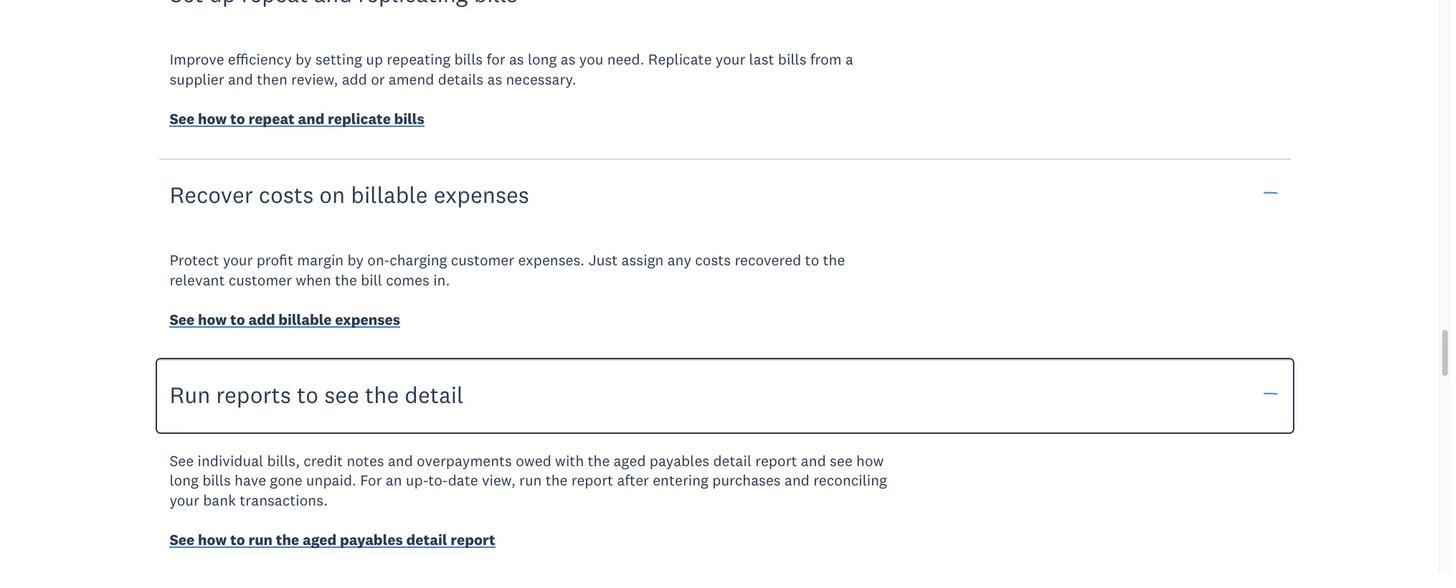 Task type: describe. For each thing, give the bounding box(es) containing it.
with
[[555, 451, 584, 471]]

reconciling
[[814, 471, 888, 490]]

up-
[[406, 471, 429, 490]]

replicate
[[328, 109, 391, 128]]

run
[[170, 381, 210, 409]]

bill
[[361, 270, 382, 290]]

expenses.
[[518, 251, 585, 270]]

recover costs on billable expenses button
[[160, 158, 1291, 230]]

improve
[[170, 50, 224, 69]]

costs inside protect your profit margin by on-charging customer expenses. just assign any costs recovered to the relevant customer when the bill comes in.
[[696, 251, 731, 270]]

on
[[320, 180, 345, 209]]

improve efficiency by setting up repeating bills for as long as you need. replicate your last bills from a supplier and then review, add or amend details as necessary.
[[170, 50, 854, 89]]

payables inside see individual bills, credit notes and overpayments owed with the aged payables detail report and see how long bills have gone unpaid. for an up-to-date view, run the report after entering purchases and reconciling your bank transactions.
[[650, 451, 710, 471]]

see inside see individual bills, credit notes and overpayments owed with the aged payables detail report and see how long bills have gone unpaid. for an up-to-date view, run the report after entering purchases and reconciling your bank transactions.
[[830, 451, 853, 471]]

up
[[366, 50, 383, 69]]

2 vertical spatial detail
[[407, 530, 448, 550]]

in.
[[434, 270, 450, 290]]

a
[[846, 50, 854, 69]]

any
[[668, 251, 692, 270]]

transactions.
[[240, 491, 328, 510]]

profit
[[257, 251, 294, 270]]

see inside 'dropdown button'
[[324, 381, 359, 409]]

0 horizontal spatial payables
[[340, 530, 403, 550]]

the right recovered
[[823, 251, 846, 270]]

see for see how to add billable expenses
[[170, 310, 195, 329]]

the right with
[[588, 451, 610, 471]]

how for see individual bills, credit notes and overpayments owed with the aged payables detail report and see how long bills have gone unpaid. for an up-to-date view, run the report after entering purchases and reconciling your bank transactions.
[[198, 530, 227, 550]]

by inside improve efficiency by setting up repeating bills for as long as you need. replicate your last bills from a supplier and then review, add or amend details as necessary.
[[296, 50, 312, 69]]

when
[[296, 270, 331, 290]]

recover costs on billable expenses
[[170, 180, 530, 209]]

see how to repeat and replicate bills
[[170, 109, 425, 128]]

your inside protect your profit margin by on-charging customer expenses. just assign any costs recovered to the relevant customer when the bill comes in.
[[223, 251, 253, 270]]

credit
[[304, 451, 343, 471]]

protect your profit margin by on-charging customer expenses. just assign any costs recovered to the relevant customer when the bill comes in.
[[170, 251, 846, 290]]

on-
[[368, 251, 390, 270]]

see for see individual bills, credit notes and overpayments owed with the aged payables detail report and see how long bills have gone unpaid. for an up-to-date view, run the report after entering purchases and reconciling your bank transactions.
[[170, 451, 194, 471]]

to for see how to run the aged payables detail report
[[230, 530, 245, 550]]

see how to run the aged payables detail report
[[170, 530, 496, 550]]

how for protect your profit margin by on-charging customer expenses. just assign any costs recovered to the relevant customer when the bill comes in.
[[198, 310, 227, 329]]

and right repeat
[[298, 109, 325, 128]]

after
[[617, 471, 649, 490]]

see for see how to run the aged payables detail report
[[170, 530, 195, 550]]

gone
[[270, 471, 303, 490]]

reports
[[216, 381, 291, 409]]

1 horizontal spatial customer
[[451, 251, 515, 270]]

long inside improve efficiency by setting up repeating bills for as long as you need. replicate your last bills from a supplier and then review, add or amend details as necessary.
[[528, 50, 557, 69]]

and up reconciling
[[801, 451, 827, 471]]

assign
[[622, 251, 664, 270]]

charging
[[390, 251, 447, 270]]

1 horizontal spatial as
[[509, 50, 524, 69]]

from
[[811, 50, 842, 69]]

detail inside 'dropdown button'
[[405, 381, 464, 409]]

setting
[[316, 50, 362, 69]]

notes
[[347, 451, 384, 471]]

and right purchases
[[785, 471, 810, 490]]

to inside protect your profit margin by on-charging customer expenses. just assign any costs recovered to the relevant customer when the bill comes in.
[[806, 251, 820, 270]]

the down transactions.
[[276, 530, 299, 550]]

your inside improve efficiency by setting up repeating bills for as long as you need. replicate your last bills from a supplier and then review, add or amend details as necessary.
[[716, 50, 746, 69]]

run reports to see the detail button
[[160, 359, 1291, 431]]

run inside see individual bills, credit notes and overpayments owed with the aged payables detail report and see how long bills have gone unpaid. for an up-to-date view, run the report after entering purchases and reconciling your bank transactions.
[[520, 471, 542, 490]]

long inside see individual bills, credit notes and overpayments owed with the aged payables detail report and see how long bills have gone unpaid. for an up-to-date view, run the report after entering purchases and reconciling your bank transactions.
[[170, 471, 199, 490]]

or
[[371, 69, 385, 89]]

efficiency
[[228, 50, 292, 69]]

billable inside dropdown button
[[351, 180, 428, 209]]

unpaid.
[[306, 471, 357, 490]]

overpayments
[[417, 451, 512, 471]]

0 horizontal spatial run
[[249, 530, 273, 550]]

and up an in the left of the page
[[388, 451, 413, 471]]

protect
[[170, 251, 219, 270]]

bills inside see individual bills, credit notes and overpayments owed with the aged payables detail report and see how long bills have gone unpaid. for an up-to-date view, run the report after entering purchases and reconciling your bank transactions.
[[202, 471, 231, 490]]

0 horizontal spatial customer
[[229, 270, 292, 290]]

bills down amend
[[394, 109, 425, 128]]



Task type: vqa. For each thing, say whether or not it's contained in the screenshot.
individual
yes



Task type: locate. For each thing, give the bounding box(es) containing it.
0 horizontal spatial costs
[[259, 180, 314, 209]]

report up purchases
[[756, 451, 798, 471]]

see inside see how to add billable expenses link
[[170, 310, 195, 329]]

0 vertical spatial aged
[[614, 451, 646, 471]]

run down transactions.
[[249, 530, 273, 550]]

to inside run reports to see the detail 'dropdown button'
[[297, 381, 319, 409]]

1 vertical spatial run
[[249, 530, 273, 550]]

add inside improve efficiency by setting up repeating bills for as long as you need. replicate your last bills from a supplier and then review, add or amend details as necessary.
[[342, 69, 367, 89]]

for
[[487, 50, 506, 69]]

2 see from the top
[[170, 310, 195, 329]]

expenses inside the recover costs on billable expenses dropdown button
[[434, 180, 530, 209]]

0 horizontal spatial add
[[249, 310, 275, 329]]

replicate
[[649, 50, 712, 69]]

0 horizontal spatial long
[[170, 471, 199, 490]]

recover
[[170, 180, 253, 209]]

have
[[235, 471, 266, 490]]

0 horizontal spatial see
[[324, 381, 359, 409]]

2 horizontal spatial report
[[756, 451, 798, 471]]

2 horizontal spatial your
[[716, 50, 746, 69]]

run reports to see the detail
[[170, 381, 464, 409]]

1 horizontal spatial add
[[342, 69, 367, 89]]

0 vertical spatial detail
[[405, 381, 464, 409]]

by
[[296, 50, 312, 69], [348, 251, 364, 270]]

2 horizontal spatial as
[[561, 50, 576, 69]]

as right for
[[509, 50, 524, 69]]

see how to add billable expenses
[[170, 310, 401, 329]]

recovered
[[735, 251, 802, 270]]

purchases
[[713, 471, 781, 490]]

1 vertical spatial add
[[249, 310, 275, 329]]

the down with
[[546, 471, 568, 490]]

long
[[528, 50, 557, 69], [170, 471, 199, 490]]

0 vertical spatial costs
[[259, 180, 314, 209]]

costs
[[259, 180, 314, 209], [696, 251, 731, 270]]

see for see how to repeat and replicate bills
[[170, 109, 195, 128]]

just
[[589, 251, 618, 270]]

to for see how to add billable expenses
[[230, 310, 245, 329]]

bills right "last"
[[778, 50, 807, 69]]

to for run reports to see the detail
[[297, 381, 319, 409]]

add
[[342, 69, 367, 89], [249, 310, 275, 329]]

see inside see how to repeat and replicate bills link
[[170, 109, 195, 128]]

aged down transactions.
[[303, 530, 337, 550]]

necessary.
[[506, 69, 577, 89]]

0 horizontal spatial aged
[[303, 530, 337, 550]]

1 horizontal spatial run
[[520, 471, 542, 490]]

your left "last"
[[716, 50, 746, 69]]

comes
[[386, 270, 430, 290]]

1 horizontal spatial long
[[528, 50, 557, 69]]

by inside protect your profit margin by on-charging customer expenses. just assign any costs recovered to the relevant customer when the bill comes in.
[[348, 251, 364, 270]]

your left profit
[[223, 251, 253, 270]]

aged inside see individual bills, credit notes and overpayments owed with the aged payables detail report and see how long bills have gone unpaid. for an up-to-date view, run the report after entering purchases and reconciling your bank transactions.
[[614, 451, 646, 471]]

0 horizontal spatial your
[[170, 491, 199, 510]]

last
[[750, 50, 775, 69]]

1 vertical spatial detail
[[714, 451, 752, 471]]

see
[[324, 381, 359, 409], [830, 451, 853, 471]]

the left bill
[[335, 270, 357, 290]]

0 vertical spatial see
[[324, 381, 359, 409]]

3 see from the top
[[170, 451, 194, 471]]

1 vertical spatial aged
[[303, 530, 337, 550]]

expenses inside see how to add billable expenses link
[[335, 310, 401, 329]]

then
[[257, 69, 288, 89]]

0 vertical spatial long
[[528, 50, 557, 69]]

how down "bank"
[[198, 530, 227, 550]]

bills up details
[[455, 50, 483, 69]]

your inside see individual bills, credit notes and overpayments owed with the aged payables detail report and see how long bills have gone unpaid. for an up-to-date view, run the report after entering purchases and reconciling your bank transactions.
[[170, 491, 199, 510]]

see inside see how to run the aged payables detail report link
[[170, 530, 195, 550]]

see inside see individual bills, credit notes and overpayments owed with the aged payables detail report and see how long bills have gone unpaid. for an up-to-date view, run the report after entering purchases and reconciling your bank transactions.
[[170, 451, 194, 471]]

0 vertical spatial billable
[[351, 180, 428, 209]]

long up necessary.
[[528, 50, 557, 69]]

by left on-
[[348, 251, 364, 270]]

detail
[[405, 381, 464, 409], [714, 451, 752, 471], [407, 530, 448, 550]]

relevant
[[170, 270, 225, 290]]

how for improve efficiency by setting up repeating bills for as long as you need. replicate your last bills from a supplier and then review, add or amend details as necessary.
[[198, 109, 227, 128]]

margin
[[297, 251, 344, 270]]

1 vertical spatial by
[[348, 251, 364, 270]]

and
[[228, 69, 253, 89], [298, 109, 325, 128], [388, 451, 413, 471], [801, 451, 827, 471], [785, 471, 810, 490]]

1 vertical spatial expenses
[[335, 310, 401, 329]]

costs left on
[[259, 180, 314, 209]]

view,
[[482, 471, 516, 490]]

customer right charging
[[451, 251, 515, 270]]

0 vertical spatial add
[[342, 69, 367, 89]]

0 horizontal spatial expenses
[[335, 310, 401, 329]]

how down supplier
[[198, 109, 227, 128]]

billable
[[351, 180, 428, 209], [279, 310, 332, 329]]

see how to add billable expenses link
[[170, 310, 401, 333]]

amend
[[389, 69, 435, 89]]

0 vertical spatial by
[[296, 50, 312, 69]]

run down owed
[[520, 471, 542, 490]]

costs inside dropdown button
[[259, 180, 314, 209]]

see individual bills, credit notes and overpayments owed with the aged payables detail report and see how long bills have gone unpaid. for an up-to-date view, run the report after entering purchases and reconciling your bank transactions.
[[170, 451, 888, 510]]

how
[[198, 109, 227, 128], [198, 310, 227, 329], [857, 451, 884, 471], [198, 530, 227, 550]]

repeat
[[249, 109, 295, 128]]

1 vertical spatial your
[[223, 251, 253, 270]]

the
[[823, 251, 846, 270], [335, 270, 357, 290], [365, 381, 399, 409], [588, 451, 610, 471], [546, 471, 568, 490], [276, 530, 299, 550]]

repeating
[[387, 50, 451, 69]]

1 vertical spatial costs
[[696, 251, 731, 270]]

to inside see how to run the aged payables detail report link
[[230, 530, 245, 550]]

0 horizontal spatial billable
[[279, 310, 332, 329]]

run
[[520, 471, 542, 490], [249, 530, 273, 550]]

0 horizontal spatial as
[[488, 69, 503, 89]]

see up reconciling
[[830, 451, 853, 471]]

and inside improve efficiency by setting up repeating bills for as long as you need. replicate your last bills from a supplier and then review, add or amend details as necessary.
[[228, 69, 253, 89]]

date
[[448, 471, 478, 490]]

to inside see how to add billable expenses link
[[230, 310, 245, 329]]

need.
[[608, 50, 645, 69]]

billable right on
[[351, 180, 428, 209]]

individual
[[198, 451, 264, 471]]

entering
[[653, 471, 709, 490]]

2 vertical spatial report
[[451, 530, 496, 550]]

to for see how to repeat and replicate bills
[[230, 109, 245, 128]]

and down efficiency
[[228, 69, 253, 89]]

details
[[438, 69, 484, 89]]

4 see from the top
[[170, 530, 195, 550]]

1 vertical spatial payables
[[340, 530, 403, 550]]

to
[[230, 109, 245, 128], [806, 251, 820, 270], [230, 310, 245, 329], [297, 381, 319, 409], [230, 530, 245, 550]]

aged up after
[[614, 451, 646, 471]]

see how to repeat and replicate bills link
[[170, 109, 425, 132]]

1 horizontal spatial your
[[223, 251, 253, 270]]

an
[[386, 471, 402, 490]]

payables down for
[[340, 530, 403, 550]]

payables
[[650, 451, 710, 471], [340, 530, 403, 550]]

1 horizontal spatial by
[[348, 251, 364, 270]]

customer down profit
[[229, 270, 292, 290]]

1 horizontal spatial costs
[[696, 251, 731, 270]]

1 horizontal spatial see
[[830, 451, 853, 471]]

to-
[[429, 471, 448, 490]]

report down date
[[451, 530, 496, 550]]

bills
[[455, 50, 483, 69], [778, 50, 807, 69], [394, 109, 425, 128], [202, 471, 231, 490]]

1 horizontal spatial expenses
[[434, 180, 530, 209]]

0 vertical spatial report
[[756, 451, 798, 471]]

report down with
[[572, 471, 614, 490]]

see up credit
[[324, 381, 359, 409]]

your
[[716, 50, 746, 69], [223, 251, 253, 270], [170, 491, 199, 510]]

1 vertical spatial billable
[[279, 310, 332, 329]]

0 vertical spatial your
[[716, 50, 746, 69]]

bank
[[203, 491, 236, 510]]

how down relevant
[[198, 310, 227, 329]]

you
[[580, 50, 604, 69]]

your left "bank"
[[170, 491, 199, 510]]

the up notes
[[365, 381, 399, 409]]

1 vertical spatial see
[[830, 451, 853, 471]]

to inside see how to repeat and replicate bills link
[[230, 109, 245, 128]]

payables up entering
[[650, 451, 710, 471]]

billable down when
[[279, 310, 332, 329]]

how inside see individual bills, credit notes and overpayments owed with the aged payables detail report and see how long bills have gone unpaid. for an up-to-date view, run the report after entering purchases and reconciling your bank transactions.
[[857, 451, 884, 471]]

2 vertical spatial your
[[170, 491, 199, 510]]

owed
[[516, 451, 552, 471]]

0 vertical spatial payables
[[650, 451, 710, 471]]

report
[[756, 451, 798, 471], [572, 471, 614, 490], [451, 530, 496, 550]]

1 horizontal spatial aged
[[614, 451, 646, 471]]

review,
[[291, 69, 338, 89]]

1 vertical spatial long
[[170, 471, 199, 490]]

0 vertical spatial expenses
[[434, 180, 530, 209]]

bills,
[[267, 451, 300, 471]]

customer
[[451, 251, 515, 270], [229, 270, 292, 290]]

1 horizontal spatial billable
[[351, 180, 428, 209]]

see how to run the aged payables detail report link
[[170, 530, 496, 553]]

by up review,
[[296, 50, 312, 69]]

expenses
[[434, 180, 530, 209], [335, 310, 401, 329]]

how up reconciling
[[857, 451, 884, 471]]

1 see from the top
[[170, 109, 195, 128]]

long down individual
[[170, 471, 199, 490]]

1 horizontal spatial report
[[572, 471, 614, 490]]

costs right any
[[696, 251, 731, 270]]

see
[[170, 109, 195, 128], [170, 310, 195, 329], [170, 451, 194, 471], [170, 530, 195, 550]]

0 horizontal spatial by
[[296, 50, 312, 69]]

0 horizontal spatial report
[[451, 530, 496, 550]]

supplier
[[170, 69, 224, 89]]

1 horizontal spatial payables
[[650, 451, 710, 471]]

for
[[360, 471, 382, 490]]

as
[[509, 50, 524, 69], [561, 50, 576, 69], [488, 69, 503, 89]]

as left you
[[561, 50, 576, 69]]

as down for
[[488, 69, 503, 89]]

add down profit
[[249, 310, 275, 329]]

0 vertical spatial run
[[520, 471, 542, 490]]

bills up "bank"
[[202, 471, 231, 490]]

the inside 'dropdown button'
[[365, 381, 399, 409]]

detail inside see individual bills, credit notes and overpayments owed with the aged payables detail report and see how long bills have gone unpaid. for an up-to-date view, run the report after entering purchases and reconciling your bank transactions.
[[714, 451, 752, 471]]

1 vertical spatial report
[[572, 471, 614, 490]]

aged
[[614, 451, 646, 471], [303, 530, 337, 550]]

add left or
[[342, 69, 367, 89]]



